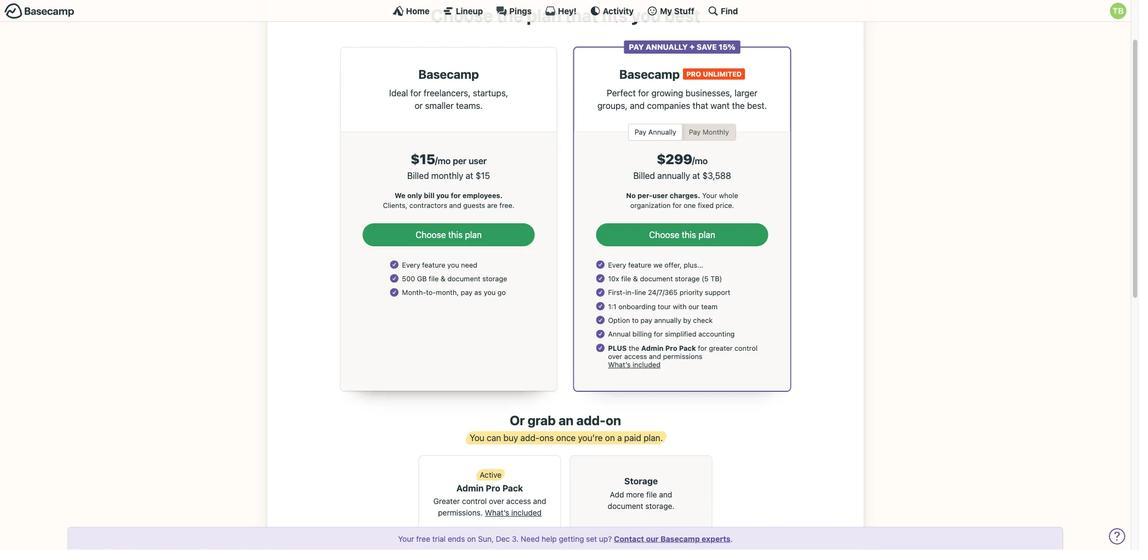 Task type: locate. For each thing, give the bounding box(es) containing it.
help
[[542, 535, 557, 544]]

2 vertical spatial on
[[467, 535, 476, 544]]

more
[[626, 491, 644, 500]]

0 vertical spatial access
[[624, 353, 647, 361]]

can
[[487, 434, 501, 444]]

1 /mo from the left
[[435, 156, 451, 167]]

and
[[630, 101, 645, 111], [449, 202, 461, 210], [649, 353, 661, 361], [659, 491, 672, 500], [533, 498, 546, 507]]

our right contact
[[646, 535, 659, 544]]

pro down annual billing for simplified accounting
[[665, 345, 677, 353]]

annually down tour
[[654, 317, 681, 325]]

plan
[[527, 5, 561, 26], [465, 230, 482, 241], [699, 230, 715, 241]]

monthly
[[431, 171, 463, 181]]

500
[[402, 275, 415, 283]]

you're
[[578, 434, 603, 444]]

1 horizontal spatial pay
[[641, 317, 652, 325]]

home link
[[393, 5, 430, 16]]

this
[[448, 230, 463, 241], [682, 230, 696, 241]]

what's down plus
[[608, 361, 631, 370]]

user right per
[[469, 156, 487, 167]]

you right as at the left
[[484, 289, 496, 297]]

buy
[[503, 434, 518, 444]]

0 vertical spatial pro
[[686, 71, 701, 79]]

/mo inside $299 /mo billed annually at $3,588
[[692, 156, 708, 167]]

that inside perfect for growing businesses, larger groups, and companies that want the best.
[[693, 101, 708, 111]]

or
[[510, 414, 525, 429]]

over up what's included
[[489, 498, 504, 507]]

save
[[697, 43, 717, 52]]

and down plus the admin pro pack
[[649, 353, 661, 361]]

we only bill you for employees. clients, contractors and guests are free.
[[383, 192, 515, 210]]

basecamp up freelancers,
[[418, 67, 479, 82]]

your inside no per-user charges. your whole organization for one fixed price.
[[702, 192, 717, 200]]

1 horizontal spatial your
[[702, 192, 717, 200]]

and inside we only bill you for employees. clients, contractors and guests are free.
[[449, 202, 461, 210]]

over down plus
[[608, 353, 622, 361]]

pay for pay annually
[[629, 43, 644, 52]]

1 horizontal spatial every
[[608, 261, 626, 269]]

2 vertical spatial pro
[[486, 484, 500, 494]]

in-
[[626, 289, 635, 297]]

we
[[395, 192, 406, 200]]

this down one
[[682, 230, 696, 241]]

included inside for greater control over access and permissions what's included
[[633, 361, 661, 370]]

control right greater
[[735, 345, 758, 353]]

0 horizontal spatial our
[[646, 535, 659, 544]]

pro inside active admin pro pack
[[486, 484, 500, 494]]

your left free
[[398, 535, 414, 544]]

over
[[608, 353, 622, 361], [489, 498, 504, 507]]

choose for $15
[[416, 230, 446, 241]]

1 vertical spatial that
[[693, 101, 708, 111]]

choose down contractors
[[416, 230, 446, 241]]

1 storage from the left
[[482, 275, 507, 283]]

0 horizontal spatial choose this plan
[[416, 230, 482, 241]]

pings
[[509, 6, 532, 16]]

1 horizontal spatial /mo
[[692, 156, 708, 167]]

you right bill
[[436, 192, 449, 200]]

0 vertical spatial pay
[[461, 289, 472, 297]]

1 vertical spatial what's
[[485, 509, 509, 518]]

annually inside $299 /mo billed annually at $3,588
[[657, 171, 690, 181]]

/mo inside $15 /mo per user billed monthly at           $15
[[435, 156, 451, 167]]

annually left "+"
[[646, 43, 688, 52]]

user inside no per-user charges. your whole organization for one fixed price.
[[652, 192, 668, 200]]

0 horizontal spatial $15
[[411, 152, 435, 168]]

free
[[416, 535, 430, 544]]

annual billing for simplified accounting
[[608, 331, 735, 339]]

what's up dec
[[485, 509, 509, 518]]

pack up permissions
[[679, 345, 696, 353]]

1 vertical spatial pay
[[641, 317, 652, 325]]

$299
[[657, 152, 692, 168]]

add-
[[576, 414, 606, 429], [521, 434, 540, 444]]

& up line
[[633, 275, 638, 283]]

switch accounts image
[[4, 3, 75, 20]]

pay
[[629, 43, 644, 52], [635, 128, 646, 137], [689, 128, 701, 137]]

$15 up employees.
[[476, 171, 490, 181]]

stuff
[[674, 6, 695, 16]]

my
[[660, 6, 672, 16]]

for left greater
[[698, 345, 707, 353]]

add- right buy
[[521, 434, 540, 444]]

1 vertical spatial the
[[732, 101, 745, 111]]

2 choose this plan from the left
[[649, 230, 715, 241]]

0 vertical spatial annually
[[646, 43, 688, 52]]

greater
[[709, 345, 733, 353]]

billed inside $299 /mo billed annually at $3,588
[[633, 171, 655, 181]]

2 horizontal spatial plan
[[699, 230, 715, 241]]

for down charges. on the top right of the page
[[673, 202, 682, 210]]

every for $299
[[608, 261, 626, 269]]

storage up priority
[[675, 275, 700, 283]]

plan for $299
[[699, 230, 715, 241]]

pay left as at the left
[[461, 289, 472, 297]]

simplified
[[665, 331, 696, 339]]

access up what's included
[[506, 498, 531, 507]]

0 horizontal spatial pro
[[486, 484, 500, 494]]

for up or
[[410, 88, 421, 99]]

/mo up monthly
[[435, 156, 451, 167]]

1 choose this plan link from the left
[[363, 224, 535, 247]]

1 horizontal spatial control
[[735, 345, 758, 353]]

your free trial ends on sun, dec  3. need help getting set up? contact our basecamp experts .
[[398, 535, 733, 544]]

pay annually
[[635, 128, 676, 137]]

every up 500
[[402, 261, 420, 269]]

1 horizontal spatial the
[[629, 345, 639, 353]]

every up 10x
[[608, 261, 626, 269]]

1 horizontal spatial that
[[693, 101, 708, 111]]

for down monthly
[[451, 192, 461, 200]]

1 vertical spatial control
[[462, 498, 487, 507]]

0 horizontal spatial the
[[497, 5, 523, 26]]

1 horizontal spatial storage
[[675, 275, 700, 283]]

user up organization
[[652, 192, 668, 200]]

with
[[673, 303, 687, 311]]

choose this plan link for $15
[[363, 224, 535, 247]]

0 horizontal spatial access
[[506, 498, 531, 507]]

1 every from the left
[[402, 261, 420, 269]]

over inside for greater control over access and permissions what's included
[[608, 353, 622, 361]]

offer,
[[665, 261, 682, 269]]

the for admin
[[629, 345, 639, 353]]

and inside for greater control over access and permissions what's included
[[649, 353, 661, 361]]

and up what's included
[[533, 498, 546, 507]]

file right 10x
[[621, 275, 631, 283]]

included down plus the admin pro pack
[[633, 361, 661, 370]]

feature
[[422, 261, 445, 269], [628, 261, 652, 269]]

access down plus the admin pro pack
[[624, 353, 647, 361]]

and inside greater control over access and permissions.
[[533, 498, 546, 507]]

admin
[[641, 345, 664, 353], [457, 484, 484, 494]]

on up a
[[606, 414, 621, 429]]

1 horizontal spatial user
[[652, 192, 668, 200]]

1 vertical spatial over
[[489, 498, 504, 507]]

storage up go
[[482, 275, 507, 283]]

annually for $299
[[657, 171, 690, 181]]

2 vertical spatial the
[[629, 345, 639, 353]]

0 horizontal spatial /mo
[[435, 156, 451, 167]]

1 horizontal spatial choose this plan link
[[596, 224, 768, 247]]

1 horizontal spatial plan
[[527, 5, 561, 26]]

on for ends
[[467, 535, 476, 544]]

1 horizontal spatial at
[[693, 171, 700, 181]]

0 vertical spatial our
[[689, 303, 699, 311]]

2 this from the left
[[682, 230, 696, 241]]

pack
[[679, 345, 696, 353], [502, 484, 523, 494]]

1 vertical spatial pack
[[502, 484, 523, 494]]

file up storage.
[[646, 491, 657, 500]]

greater
[[433, 498, 460, 507]]

need
[[521, 535, 540, 544]]

first-
[[608, 289, 626, 297]]

2 every from the left
[[608, 261, 626, 269]]

1 vertical spatial add-
[[521, 434, 540, 444]]

2 horizontal spatial file
[[646, 491, 657, 500]]

pay for $299
[[635, 128, 646, 137]]

find
[[721, 6, 738, 16]]

the for plan
[[497, 5, 523, 26]]

1:1
[[608, 303, 617, 311]]

this up need
[[448, 230, 463, 241]]

0 horizontal spatial pack
[[502, 484, 523, 494]]

1 horizontal spatial pro
[[665, 345, 677, 353]]

or
[[415, 101, 423, 111]]

$15 up monthly
[[411, 152, 435, 168]]

0 horizontal spatial pay
[[461, 289, 472, 297]]

1 at from the left
[[466, 171, 473, 181]]

1 horizontal spatial our
[[689, 303, 699, 311]]

every
[[402, 261, 420, 269], [608, 261, 626, 269]]

0 vertical spatial included
[[633, 361, 661, 370]]

0 horizontal spatial every
[[402, 261, 420, 269]]

your
[[702, 192, 717, 200], [398, 535, 414, 544]]

0 vertical spatial admin
[[641, 345, 664, 353]]

1 vertical spatial access
[[506, 498, 531, 507]]

annually down companies
[[648, 128, 676, 137]]

control up permissions.
[[462, 498, 487, 507]]

0 vertical spatial the
[[497, 5, 523, 26]]

document down need
[[448, 275, 480, 283]]

contractors
[[409, 202, 447, 210]]

ideal for freelancers, startups, or smaller teams.
[[389, 88, 508, 111]]

0 horizontal spatial plan
[[465, 230, 482, 241]]

0 vertical spatial on
[[606, 414, 621, 429]]

fixed
[[698, 202, 714, 210]]

clients,
[[383, 202, 408, 210]]

1 horizontal spatial over
[[608, 353, 622, 361]]

choose this plan link up every feature you need at the top left of page
[[363, 224, 535, 247]]

this for $299
[[682, 230, 696, 241]]

1 horizontal spatial billed
[[633, 171, 655, 181]]

document down add
[[608, 502, 643, 511]]

the
[[497, 5, 523, 26], [732, 101, 745, 111], [629, 345, 639, 353]]

1 horizontal spatial feature
[[628, 261, 652, 269]]

admin inside active admin pro pack
[[457, 484, 484, 494]]

user
[[469, 156, 487, 167], [652, 192, 668, 200]]

and up storage.
[[659, 491, 672, 500]]

at left "$3,588"
[[693, 171, 700, 181]]

pay down the perfect
[[635, 128, 646, 137]]

1 this from the left
[[448, 230, 463, 241]]

file right the gb
[[429, 275, 439, 283]]

0 horizontal spatial billed
[[407, 171, 429, 181]]

basecamp left experts
[[661, 535, 700, 544]]

and left guests
[[449, 202, 461, 210]]

0 horizontal spatial choose this plan link
[[363, 224, 535, 247]]

ons
[[540, 434, 554, 444]]

basecamp up growing
[[619, 67, 680, 82]]

0 horizontal spatial this
[[448, 230, 463, 241]]

plus
[[608, 345, 627, 353]]

choose this plan link down one
[[596, 224, 768, 247]]

choose this plan up every feature you need at the top left of page
[[416, 230, 482, 241]]

feature up the gb
[[422, 261, 445, 269]]

you
[[631, 5, 661, 26], [436, 192, 449, 200], [447, 261, 459, 269], [484, 289, 496, 297]]

choose up we at the top
[[649, 230, 680, 241]]

2 horizontal spatial the
[[732, 101, 745, 111]]

document inside storage add more file and document storage.
[[608, 502, 643, 511]]

choose this plan for $299
[[649, 230, 715, 241]]

0 horizontal spatial control
[[462, 498, 487, 507]]

for
[[410, 88, 421, 99], [638, 88, 649, 99], [451, 192, 461, 200], [673, 202, 682, 210], [654, 331, 663, 339], [698, 345, 707, 353]]

at
[[466, 171, 473, 181], [693, 171, 700, 181]]

perfect for growing businesses, larger groups, and companies that want the best.
[[597, 88, 767, 111]]

15%
[[719, 43, 736, 52]]

storage.
[[645, 502, 675, 511]]

first-in-line 24/7/365 priority support
[[608, 289, 730, 297]]

0 vertical spatial over
[[608, 353, 622, 361]]

add- up you're
[[576, 414, 606, 429]]

1 vertical spatial admin
[[457, 484, 484, 494]]

pro down active
[[486, 484, 500, 494]]

0 horizontal spatial your
[[398, 535, 414, 544]]

billed up 'only' at left
[[407, 171, 429, 181]]

2 feature from the left
[[628, 261, 652, 269]]

/mo for $299
[[692, 156, 708, 167]]

for greater control over access and permissions what's included
[[608, 345, 758, 370]]

1 horizontal spatial what's
[[608, 361, 631, 370]]

activity
[[603, 6, 634, 16]]

2 choose this plan link from the left
[[596, 224, 768, 247]]

user inside $15 /mo per user billed monthly at           $15
[[469, 156, 487, 167]]

pro up businesses,
[[686, 71, 701, 79]]

0 horizontal spatial feature
[[422, 261, 445, 269]]

2 billed from the left
[[633, 171, 655, 181]]

0 vertical spatial what's
[[608, 361, 631, 370]]

document
[[448, 275, 480, 283], [640, 275, 673, 283], [608, 502, 643, 511]]

pay right to
[[641, 317, 652, 325]]

annually for option
[[654, 317, 681, 325]]

2 at from the left
[[693, 171, 700, 181]]

1 vertical spatial our
[[646, 535, 659, 544]]

home
[[406, 6, 430, 16]]

1 vertical spatial annually
[[648, 128, 676, 137]]

0 horizontal spatial &
[[441, 275, 446, 283]]

pack up what's included
[[502, 484, 523, 494]]

and down the perfect
[[630, 101, 645, 111]]

0 vertical spatial your
[[702, 192, 717, 200]]

1 vertical spatial user
[[652, 192, 668, 200]]

1 vertical spatial $15
[[476, 171, 490, 181]]

for right the perfect
[[638, 88, 649, 99]]

admin down billing
[[641, 345, 664, 353]]

0 horizontal spatial included
[[511, 509, 542, 518]]

2 /mo from the left
[[692, 156, 708, 167]]

the down billing
[[629, 345, 639, 353]]

1 choose this plan from the left
[[416, 230, 482, 241]]

1 horizontal spatial &
[[633, 275, 638, 283]]

(5
[[702, 275, 709, 283]]

you right fits
[[631, 5, 661, 26]]

sun,
[[478, 535, 494, 544]]

line
[[635, 289, 646, 297]]

500 gb file & document storage
[[402, 275, 507, 283]]

0 vertical spatial add-
[[576, 414, 606, 429]]

choose this plan down one
[[649, 230, 715, 241]]

&
[[441, 275, 446, 283], [633, 275, 638, 283]]

this for $15
[[448, 230, 463, 241]]

that
[[565, 5, 598, 26], [693, 101, 708, 111]]

0 vertical spatial control
[[735, 345, 758, 353]]

admin down active
[[457, 484, 484, 494]]

billed up per-
[[633, 171, 655, 181]]

on left the 'sun,'
[[467, 535, 476, 544]]

/mo up "$3,588"
[[692, 156, 708, 167]]

choose right home
[[431, 5, 493, 26]]

1 horizontal spatial choose this plan
[[649, 230, 715, 241]]

1 horizontal spatial included
[[633, 361, 661, 370]]

feature left we at the top
[[628, 261, 652, 269]]

annually
[[646, 43, 688, 52], [648, 128, 676, 137]]

2 & from the left
[[633, 275, 638, 283]]

1 billed from the left
[[407, 171, 429, 181]]

1 vertical spatial annually
[[654, 317, 681, 325]]

your up fixed
[[702, 192, 717, 200]]

the right lineup
[[497, 5, 523, 26]]

at inside $299 /mo billed annually at $3,588
[[693, 171, 700, 181]]

our down priority
[[689, 303, 699, 311]]

included up need
[[511, 509, 542, 518]]

pay monthly
[[689, 128, 729, 137]]

choose this plan link
[[363, 224, 535, 247], [596, 224, 768, 247]]

pro unlimited
[[686, 71, 742, 79]]

on left a
[[605, 434, 615, 444]]

1 horizontal spatial access
[[624, 353, 647, 361]]

employees.
[[463, 192, 503, 200]]

annually down $299 on the top
[[657, 171, 690, 181]]

pay down activity
[[629, 43, 644, 52]]

0 vertical spatial that
[[565, 5, 598, 26]]

price.
[[716, 202, 734, 210]]

annually
[[657, 171, 690, 181], [654, 317, 681, 325]]

0 vertical spatial annually
[[657, 171, 690, 181]]

& down every feature you need at the top left of page
[[441, 275, 446, 283]]

the down larger
[[732, 101, 745, 111]]

for inside we only bill you for employees. clients, contractors and guests are free.
[[451, 192, 461, 200]]

0 horizontal spatial user
[[469, 156, 487, 167]]

1 horizontal spatial this
[[682, 230, 696, 241]]

1 horizontal spatial pack
[[679, 345, 696, 353]]

option to pay annually by check
[[608, 317, 713, 325]]

0 horizontal spatial over
[[489, 498, 504, 507]]

0 horizontal spatial at
[[466, 171, 473, 181]]

permissions
[[663, 353, 703, 361]]

at down per
[[466, 171, 473, 181]]

annually for $299
[[648, 128, 676, 137]]

priority
[[680, 289, 703, 297]]

0 horizontal spatial admin
[[457, 484, 484, 494]]

active admin pro pack
[[457, 471, 523, 494]]

1 feature from the left
[[422, 261, 445, 269]]

1 horizontal spatial add-
[[576, 414, 606, 429]]

0 vertical spatial user
[[469, 156, 487, 167]]



Task type: describe. For each thing, give the bounding box(es) containing it.
plan for $15
[[465, 230, 482, 241]]

find button
[[708, 5, 738, 16]]

month,
[[436, 289, 459, 297]]

2 storage from the left
[[675, 275, 700, 283]]

grab
[[528, 414, 556, 429]]

per
[[453, 156, 467, 167]]

are
[[487, 202, 498, 210]]

guests
[[463, 202, 485, 210]]

annually for pay annually
[[646, 43, 688, 52]]

lineup link
[[443, 5, 483, 16]]

tb)
[[711, 275, 722, 283]]

control inside for greater control over access and permissions what's included
[[735, 345, 758, 353]]

contact
[[614, 535, 644, 544]]

larger
[[735, 88, 758, 99]]

file inside storage add more file and document storage.
[[646, 491, 657, 500]]

for inside no per-user charges. your whole organization for one fixed price.
[[673, 202, 682, 210]]

permissions.
[[438, 509, 483, 518]]

for inside perfect for growing businesses, larger groups, and companies that want the best.
[[638, 88, 649, 99]]

1 & from the left
[[441, 275, 446, 283]]

1 horizontal spatial file
[[621, 275, 631, 283]]

fits
[[601, 5, 628, 26]]

set
[[586, 535, 597, 544]]

my stuff
[[660, 6, 695, 16]]

tour
[[658, 303, 671, 311]]

for inside ideal for freelancers, startups, or smaller teams.
[[410, 88, 421, 99]]

1 vertical spatial pro
[[665, 345, 677, 353]]

choose for $299
[[649, 230, 680, 241]]

1 vertical spatial your
[[398, 535, 414, 544]]

.
[[731, 535, 733, 544]]

ideal
[[389, 88, 408, 99]]

pack inside active admin pro pack
[[502, 484, 523, 494]]

a
[[617, 434, 622, 444]]

storage
[[624, 477, 658, 487]]

you up 500 gb file & document storage
[[447, 261, 459, 269]]

we
[[653, 261, 663, 269]]

what's included
[[485, 509, 542, 518]]

and inside storage add more file and document storage.
[[659, 491, 672, 500]]

at inside $15 /mo per user billed monthly at           $15
[[466, 171, 473, 181]]

storage add more file and document storage.
[[608, 477, 675, 511]]

/mo for $15
[[435, 156, 451, 167]]

0 horizontal spatial that
[[565, 5, 598, 26]]

control inside greater control over access and permissions.
[[462, 498, 487, 507]]

support
[[705, 289, 730, 297]]

tim burton image
[[1110, 3, 1127, 19]]

free.
[[499, 202, 515, 210]]

feature for $15
[[422, 261, 445, 269]]

best
[[664, 5, 700, 26]]

0 horizontal spatial add-
[[521, 434, 540, 444]]

unlimited
[[703, 71, 742, 79]]

pay annually + save 15%
[[629, 43, 736, 52]]

0 horizontal spatial what's
[[485, 509, 509, 518]]

billed inside $15 /mo per user billed monthly at           $15
[[407, 171, 429, 181]]

as
[[474, 289, 482, 297]]

document down every feature we offer, plus...
[[640, 275, 673, 283]]

team
[[701, 303, 718, 311]]

main element
[[0, 0, 1131, 22]]

growing
[[651, 88, 683, 99]]

dec
[[496, 535, 510, 544]]

annual
[[608, 331, 631, 339]]

1 horizontal spatial admin
[[641, 345, 664, 353]]

accounting
[[698, 331, 735, 339]]

groups,
[[597, 101, 628, 111]]

access inside for greater control over access and permissions what's included
[[624, 353, 647, 361]]

want
[[711, 101, 730, 111]]

2 horizontal spatial pro
[[686, 71, 701, 79]]

to
[[632, 317, 639, 325]]

ends
[[448, 535, 465, 544]]

go
[[498, 289, 506, 297]]

pings button
[[496, 5, 532, 16]]

whole
[[719, 192, 738, 200]]

businesses,
[[686, 88, 732, 99]]

or grab an add-on you can buy add-ons once you're on a paid plan.
[[470, 414, 663, 444]]

companies
[[647, 101, 690, 111]]

gb
[[417, 275, 427, 283]]

10x
[[608, 275, 619, 283]]

what's inside for greater control over access and permissions what's included
[[608, 361, 631, 370]]

choose this plan link for $299
[[596, 224, 768, 247]]

getting
[[559, 535, 584, 544]]

for inside for greater control over access and permissions what's included
[[698, 345, 707, 353]]

add
[[610, 491, 624, 500]]

feature for $299
[[628, 261, 652, 269]]

trial
[[432, 535, 446, 544]]

every feature we offer, plus...
[[608, 261, 704, 269]]

plus...
[[684, 261, 704, 269]]

over inside greater control over access and permissions.
[[489, 498, 504, 507]]

hey! button
[[545, 5, 577, 16]]

organization
[[630, 202, 671, 210]]

1 vertical spatial on
[[605, 434, 615, 444]]

only
[[407, 192, 422, 200]]

perfect
[[607, 88, 636, 99]]

activity link
[[590, 5, 634, 16]]

lineup
[[456, 6, 483, 16]]

per-
[[638, 192, 652, 200]]

on for add-
[[606, 414, 621, 429]]

$15 /mo per user billed monthly at           $15
[[407, 152, 490, 181]]

you inside we only bill you for employees. clients, contractors and guests are free.
[[436, 192, 449, 200]]

teams.
[[456, 101, 483, 111]]

pay left monthly
[[689, 128, 701, 137]]

every feature you need
[[402, 261, 477, 269]]

0 vertical spatial $15
[[411, 152, 435, 168]]

paid
[[624, 434, 641, 444]]

best.
[[747, 101, 767, 111]]

0 vertical spatial pack
[[679, 345, 696, 353]]

choose this plan for $15
[[416, 230, 482, 241]]

every for $15
[[402, 261, 420, 269]]

10x file & document storage (5 tb)
[[608, 275, 722, 283]]

smaller
[[425, 101, 454, 111]]

1:1 onboarding tour with our team
[[608, 303, 718, 311]]

$3,588
[[703, 171, 731, 181]]

active
[[480, 471, 502, 480]]

monthly
[[703, 128, 729, 137]]

1 horizontal spatial $15
[[476, 171, 490, 181]]

and inside perfect for growing businesses, larger groups, and companies that want the best.
[[630, 101, 645, 111]]

0 horizontal spatial file
[[429, 275, 439, 283]]

+
[[690, 43, 695, 52]]

1 vertical spatial included
[[511, 509, 542, 518]]

contact our basecamp experts link
[[614, 535, 731, 544]]

for down the option to pay annually by check
[[654, 331, 663, 339]]

the inside perfect for growing businesses, larger groups, and companies that want the best.
[[732, 101, 745, 111]]

one
[[684, 202, 696, 210]]

access inside greater control over access and permissions.
[[506, 498, 531, 507]]

check
[[693, 317, 713, 325]]



Task type: vqa. For each thing, say whether or not it's contained in the screenshot.
the rightmost /mo
yes



